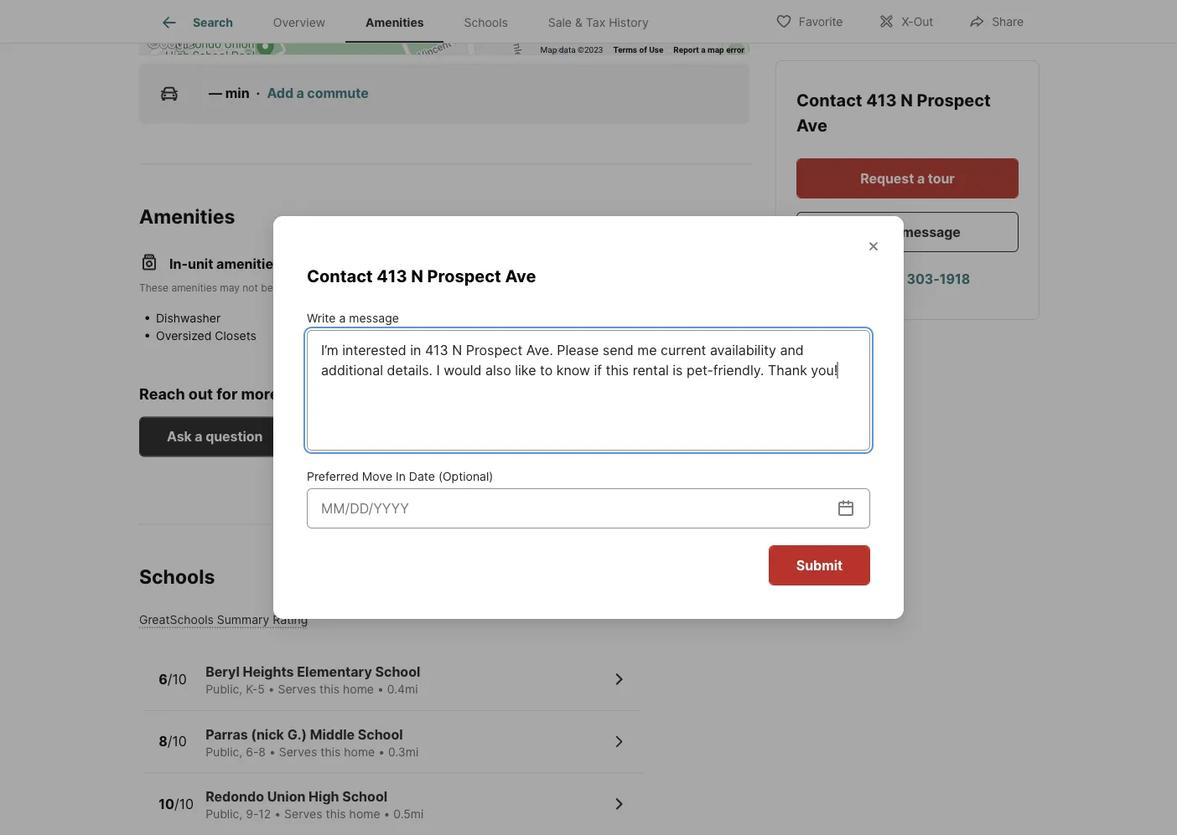 Task type: vqa. For each thing, say whether or not it's contained in the screenshot.
"Real Estate Agents ▾"
no



Task type: describe. For each thing, give the bounding box(es) containing it.
(310) 303-1918
[[869, 271, 970, 287]]

• right 5
[[268, 683, 275, 697]]

data
[[559, 44, 576, 54]]

1 vertical spatial for
[[217, 385, 237, 403]]

parras (nick g.) middle school public, 6-8 • serves this home • 0.3mi
[[206, 727, 419, 759]]

preferred
[[307, 470, 359, 484]]

move
[[362, 470, 392, 484]]

error
[[726, 44, 745, 54]]

303-
[[907, 271, 940, 287]]

home for elementary
[[343, 683, 374, 697]]

• left the 0.3mi
[[378, 745, 385, 759]]

beryl heights elementary school public, k-5 • serves this home • 0.4mi
[[206, 664, 420, 697]]

elementary
[[297, 664, 372, 681]]

favorite button
[[761, 4, 857, 38]]

dishwasher
[[156, 311, 221, 325]]

parras
[[206, 727, 248, 743]]

greatschools summary rating link
[[139, 613, 308, 627]]

patio
[[464, 311, 492, 325]]

message for write a message
[[349, 311, 399, 325]]

date
[[409, 470, 435, 484]]

share button
[[954, 4, 1038, 38]]

(310) 303-1918 button
[[797, 259, 1019, 299]]

out
[[189, 385, 213, 403]]

schools inside tab
[[464, 15, 508, 30]]

—
[[209, 85, 222, 101]]

in-
[[169, 256, 188, 272]]

(310) 303-1918 link
[[797, 259, 1019, 299]]

0.3mi
[[388, 745, 419, 759]]

413 inside 413 n prospect ave
[[866, 90, 897, 111]]

of
[[639, 44, 647, 54]]

call link
[[300, 417, 468, 457]]

rating
[[273, 613, 308, 627]]

— min · add a commute
[[209, 85, 369, 101]]

serves for union
[[284, 808, 322, 822]]

send a message
[[855, 224, 961, 240]]

sale
[[548, 15, 572, 30]]

public, inside parras (nick g.) middle school public, 6-8 • serves this home • 0.3mi
[[206, 745, 243, 759]]

amenities inside tab
[[366, 15, 424, 30]]

question
[[206, 429, 263, 445]]

request a tour
[[860, 170, 955, 187]]

contact 413 n prospect ave
[[307, 266, 536, 287]]

closets
[[215, 329, 257, 343]]

a for send a message
[[891, 224, 899, 240]]

union
[[267, 789, 306, 806]]

0.5mi
[[393, 808, 424, 822]]

min
[[225, 85, 250, 101]]

home inside parras (nick g.) middle school public, 6-8 • serves this home • 0.3mi
[[344, 745, 375, 759]]

home for high
[[349, 808, 380, 822]]

&
[[575, 15, 583, 30]]

serves for heights
[[278, 683, 316, 697]]

history
[[609, 15, 649, 30]]

submit
[[796, 558, 843, 574]]

a right add
[[296, 85, 304, 101]]

call
[[372, 429, 397, 445]]

report a map error link
[[674, 44, 745, 54]]

greatschools
[[139, 613, 214, 627]]

these amenities may not be available for every unit
[[139, 282, 383, 294]]

redondo union high school public, 9-12 • serves this home • 0.5mi
[[206, 789, 424, 822]]

be
[[261, 282, 273, 294]]

oversized
[[156, 329, 212, 343]]

k-
[[246, 683, 258, 697]]

©2023
[[578, 44, 603, 54]]

amenities tab
[[346, 3, 444, 43]]

serves inside parras (nick g.) middle school public, 6-8 • serves this home • 0.3mi
[[279, 745, 317, 759]]

redondo
[[206, 789, 264, 806]]

10 /10
[[159, 797, 194, 813]]

0 horizontal spatial unit
[[188, 256, 213, 272]]

prospect inside dialog
[[427, 266, 501, 287]]

1 vertical spatial amenities
[[171, 282, 217, 294]]

share
[[992, 15, 1024, 29]]

in-unit amenities
[[169, 256, 281, 272]]

ask a question button
[[139, 417, 290, 457]]

send
[[855, 224, 888, 240]]

write
[[307, 311, 336, 325]]

preferred move in date (optional)
[[307, 470, 493, 484]]

a for ask a question
[[195, 429, 203, 445]]



Task type: locate. For each thing, give the bounding box(es) containing it.
• left 0.4mi
[[377, 683, 384, 697]]

message down the every
[[349, 311, 399, 325]]

0 vertical spatial amenities
[[216, 256, 281, 272]]

submit button
[[769, 546, 870, 586]]

terms
[[613, 44, 637, 54]]

more
[[241, 385, 279, 403]]

1 vertical spatial serves
[[279, 745, 317, 759]]

x-out
[[902, 15, 933, 29]]

0 horizontal spatial contact
[[307, 266, 373, 287]]

request
[[860, 170, 914, 187]]

g.)
[[287, 727, 307, 743]]

for
[[320, 282, 333, 294], [217, 385, 237, 403]]

1 horizontal spatial unit
[[366, 282, 383, 294]]

• right the 12
[[274, 808, 281, 822]]

school
[[375, 664, 420, 681], [358, 727, 403, 743], [342, 789, 387, 806]]

2 vertical spatial serves
[[284, 808, 322, 822]]

school for beryl heights elementary school
[[375, 664, 420, 681]]

this inside redondo union high school public, 9-12 • serves this home • 0.5mi
[[326, 808, 346, 822]]

I'm interested in 413 N Prospect Ave. Please send me current availability and additional details. text field
[[321, 340, 856, 441]]

0 horizontal spatial message
[[349, 311, 399, 325]]

amenities
[[216, 256, 281, 272], [171, 282, 217, 294]]

information
[[282, 385, 368, 403]]

beryl
[[206, 664, 240, 681]]

this inside beryl heights elementary school public, k-5 • serves this home • 0.4mi
[[319, 683, 340, 697]]

a for write a message
[[339, 311, 346, 325]]

2 vertical spatial this
[[326, 808, 346, 822]]

0 vertical spatial school
[[375, 664, 420, 681]]

0 vertical spatial schools
[[464, 15, 508, 30]]

0 vertical spatial prospect
[[917, 90, 991, 111]]

x-out button
[[864, 4, 948, 38]]

n right the every
[[411, 266, 423, 287]]

8 down "(nick"
[[259, 745, 266, 759]]

(nick
[[251, 727, 284, 743]]

1 vertical spatial /10
[[167, 734, 187, 750]]

1 vertical spatial message
[[349, 311, 399, 325]]

middle
[[310, 727, 355, 743]]

0 horizontal spatial amenities
[[139, 205, 235, 228]]

schools left sale
[[464, 15, 508, 30]]

n inside 413 n prospect ave
[[901, 90, 913, 111]]

tour
[[928, 170, 955, 187]]

1 vertical spatial unit
[[366, 282, 383, 294]]

0 horizontal spatial 8
[[159, 734, 167, 750]]

a inside "ask a question" button
[[195, 429, 203, 445]]

1 vertical spatial this
[[320, 745, 341, 759]]

0.4mi
[[387, 683, 418, 697]]

serves inside beryl heights elementary school public, k-5 • serves this home • 0.4mi
[[278, 683, 316, 697]]

1 vertical spatial amenities
[[139, 205, 235, 228]]

/10 for 8
[[167, 734, 187, 750]]

1 vertical spatial home
[[344, 745, 375, 759]]

for right out
[[217, 385, 237, 403]]

0 vertical spatial contact
[[797, 90, 866, 111]]

/10 left "redondo"
[[174, 797, 194, 813]]

/10
[[167, 672, 187, 688], [167, 734, 187, 750], [174, 797, 194, 813]]

this down high
[[326, 808, 346, 822]]

schools up greatschools at the bottom left of the page
[[139, 566, 215, 589]]

school right high
[[342, 789, 387, 806]]

6 /10
[[159, 672, 187, 688]]

amenities
[[366, 15, 424, 30], [139, 205, 235, 228]]

/10 for 10
[[174, 797, 194, 813]]

413 n prospect ave
[[797, 90, 991, 136]]

message inside button
[[902, 224, 961, 240]]

school inside beryl heights elementary school public, k-5 • serves this home • 0.4mi
[[375, 664, 420, 681]]

school inside redondo union high school public, 9-12 • serves this home • 0.5mi
[[342, 789, 387, 806]]

search link
[[159, 13, 233, 33]]

tab list
[[139, 0, 682, 43]]

·
[[256, 85, 260, 101]]

x-
[[902, 15, 914, 29]]

1 vertical spatial schools
[[139, 566, 215, 589]]

ask
[[167, 429, 192, 445]]

8 inside parras (nick g.) middle school public, 6-8 • serves this home • 0.3mi
[[259, 745, 266, 759]]

contact for contact 413 n prospect ave
[[307, 266, 373, 287]]

(310)
[[869, 271, 904, 287]]

report
[[674, 44, 699, 54]]

0 vertical spatial ave
[[797, 115, 827, 136]]

1 horizontal spatial ave
[[797, 115, 827, 136]]

12
[[259, 808, 271, 822]]

send a message button
[[797, 212, 1019, 252]]

use
[[649, 44, 664, 54]]

413
[[866, 90, 897, 111], [377, 266, 407, 287]]

this inside parras (nick g.) middle school public, 6-8 • serves this home • 0.3mi
[[320, 745, 341, 759]]

a right ask
[[195, 429, 203, 445]]

this down middle
[[320, 745, 341, 759]]

serves down heights
[[278, 683, 316, 697]]

map
[[540, 44, 557, 54]]

0 horizontal spatial prospect
[[427, 266, 501, 287]]

contact 413 n prospect ave dialog
[[273, 216, 904, 620]]

greatschools summary rating
[[139, 613, 308, 627]]

1 horizontal spatial for
[[320, 282, 333, 294]]

a for request a tour
[[917, 170, 925, 187]]

1 vertical spatial prospect
[[427, 266, 501, 287]]

amenities up not
[[216, 256, 281, 272]]

tax
[[586, 15, 606, 30]]

this down elementary
[[319, 683, 340, 697]]

contact down "favorite"
[[797, 90, 866, 111]]

1 horizontal spatial contact
[[797, 90, 866, 111]]

1 vertical spatial public,
[[206, 745, 243, 759]]

map data ©2023
[[540, 44, 603, 54]]

0 vertical spatial unit
[[188, 256, 213, 272]]

amenities down in-
[[171, 282, 217, 294]]

0 vertical spatial for
[[320, 282, 333, 294]]

terms of use
[[613, 44, 664, 54]]

commute
[[307, 85, 369, 101]]

in
[[396, 470, 406, 484]]

ave
[[797, 115, 827, 136], [505, 266, 536, 287]]

high
[[309, 789, 339, 806]]

prospect up tour
[[917, 90, 991, 111]]

ave inside 413 n prospect ave
[[797, 115, 827, 136]]

message inside 'contact 413 n prospect ave' dialog
[[349, 311, 399, 325]]

/10 left parras
[[167, 734, 187, 750]]

0 horizontal spatial 413
[[377, 266, 407, 287]]

ask a question
[[167, 429, 263, 445]]

school for redondo union high school
[[342, 789, 387, 806]]

0 vertical spatial public,
[[206, 683, 243, 697]]

add
[[267, 85, 293, 101]]

(optional)
[[438, 470, 493, 484]]

1 horizontal spatial 8
[[259, 745, 266, 759]]

a inside request a tour button
[[917, 170, 925, 187]]

1 vertical spatial contact
[[307, 266, 373, 287]]

1 horizontal spatial amenities
[[366, 15, 424, 30]]

0 vertical spatial message
[[902, 224, 961, 240]]

summary
[[217, 613, 269, 627]]

1918
[[940, 271, 970, 287]]

prospect up patio
[[427, 266, 501, 287]]

413 inside 'contact 413 n prospect ave' dialog
[[377, 266, 407, 287]]

call button
[[300, 417, 468, 457]]

6
[[159, 672, 167, 688]]

report a map error
[[674, 44, 745, 54]]

a inside 'contact 413 n prospect ave' dialog
[[339, 311, 346, 325]]

school inside parras (nick g.) middle school public, 6-8 • serves this home • 0.3mi
[[358, 727, 403, 743]]

prospect
[[917, 90, 991, 111], [427, 266, 501, 287]]

reach out for more information
[[139, 385, 368, 403]]

home inside redondo union high school public, 9-12 • serves this home • 0.5mi
[[349, 808, 380, 822]]

public, for redondo
[[206, 808, 243, 822]]

• down "(nick"
[[269, 745, 276, 759]]

1 public, from the top
[[206, 683, 243, 697]]

0 vertical spatial amenities
[[366, 15, 424, 30]]

favorite
[[799, 15, 843, 29]]

8 /10
[[159, 734, 187, 750]]

a for report a map error
[[701, 44, 706, 54]]

1 horizontal spatial prospect
[[917, 90, 991, 111]]

n up request a tour
[[901, 90, 913, 111]]

a left tour
[[917, 170, 925, 187]]

1 vertical spatial n
[[411, 266, 423, 287]]

6-
[[246, 745, 259, 759]]

413 up request
[[866, 90, 897, 111]]

413 right the every
[[377, 266, 407, 287]]

serves down g.)
[[279, 745, 317, 759]]

message up 303-
[[902, 224, 961, 240]]

not
[[243, 282, 258, 294]]

1 vertical spatial 413
[[377, 266, 407, 287]]

prospect inside 413 n prospect ave
[[917, 90, 991, 111]]

a
[[701, 44, 706, 54], [296, 85, 304, 101], [917, 170, 925, 187], [891, 224, 899, 240], [339, 311, 346, 325], [195, 429, 203, 445]]

available
[[276, 282, 317, 294]]

home down elementary
[[343, 683, 374, 697]]

1 vertical spatial school
[[358, 727, 403, 743]]

school up the 0.3mi
[[358, 727, 403, 743]]

home left '0.5mi'
[[349, 808, 380, 822]]

1 horizontal spatial 413
[[866, 90, 897, 111]]

0 horizontal spatial for
[[217, 385, 237, 403]]

0 vertical spatial home
[[343, 683, 374, 697]]

public, down parras
[[206, 745, 243, 759]]

serves inside redondo union high school public, 9-12 • serves this home • 0.5mi
[[284, 808, 322, 822]]

0 horizontal spatial ave
[[505, 266, 536, 287]]

a left map
[[701, 44, 706, 54]]

school up 0.4mi
[[375, 664, 420, 681]]

0 horizontal spatial n
[[411, 266, 423, 287]]

/10 left beryl
[[167, 672, 187, 688]]

0 vertical spatial 413
[[866, 90, 897, 111]]

a right the send
[[891, 224, 899, 240]]

n inside dialog
[[411, 266, 423, 287]]

8 down 6
[[159, 734, 167, 750]]

public, down beryl
[[206, 683, 243, 697]]

5
[[258, 683, 265, 697]]

n
[[901, 90, 913, 111], [411, 266, 423, 287]]

9-
[[246, 808, 259, 822]]

public, inside redondo union high school public, 9-12 • serves this home • 0.5mi
[[206, 808, 243, 822]]

this for high
[[326, 808, 346, 822]]

write a message
[[307, 311, 399, 325]]

for left the every
[[320, 282, 333, 294]]

2 vertical spatial home
[[349, 808, 380, 822]]

/10 for 6
[[167, 672, 187, 688]]

a inside send a message button
[[891, 224, 899, 240]]

1 horizontal spatial message
[[902, 224, 961, 240]]

message
[[902, 224, 961, 240], [349, 311, 399, 325]]

0 vertical spatial n
[[901, 90, 913, 111]]

contact for contact
[[797, 90, 866, 111]]

2 vertical spatial /10
[[174, 797, 194, 813]]

dishwasher oversized closets
[[156, 311, 257, 343]]

overview
[[273, 15, 325, 30]]

every
[[336, 282, 363, 294]]

home inside beryl heights elementary school public, k-5 • serves this home • 0.4mi
[[343, 683, 374, 697]]

Preferred Move In Date (Optional) text field
[[321, 499, 836, 519]]

• left '0.5mi'
[[384, 808, 390, 822]]

google image
[[143, 33, 199, 55]]

add a commute button
[[267, 83, 369, 103]]

8
[[159, 734, 167, 750], [259, 745, 266, 759]]

sale & tax history tab
[[528, 3, 669, 43]]

these
[[139, 282, 169, 294]]

public, inside beryl heights elementary school public, k-5 • serves this home • 0.4mi
[[206, 683, 243, 697]]

2 public, from the top
[[206, 745, 243, 759]]

serves down union
[[284, 808, 322, 822]]

2 vertical spatial public,
[[206, 808, 243, 822]]

schools tab
[[444, 3, 528, 43]]

unit
[[188, 256, 213, 272], [366, 282, 383, 294]]

contact up write a message
[[307, 266, 373, 287]]

1 vertical spatial ave
[[505, 266, 536, 287]]

0 vertical spatial serves
[[278, 683, 316, 697]]

public, down "redondo"
[[206, 808, 243, 822]]

request a tour button
[[797, 158, 1019, 199]]

ave inside 'contact 413 n prospect ave' dialog
[[505, 266, 536, 287]]

message for send a message
[[902, 224, 961, 240]]

map region
[[29, 0, 887, 212]]

overview tab
[[253, 3, 346, 43]]

a right write
[[339, 311, 346, 325]]

tab list containing search
[[139, 0, 682, 43]]

public, for beryl
[[206, 683, 243, 697]]

map
[[708, 44, 724, 54]]

3 public, from the top
[[206, 808, 243, 822]]

0 vertical spatial this
[[319, 683, 340, 697]]

10
[[159, 797, 174, 813]]

1 horizontal spatial n
[[901, 90, 913, 111]]

home down middle
[[344, 745, 375, 759]]

contact inside dialog
[[307, 266, 373, 287]]

0 horizontal spatial schools
[[139, 566, 215, 589]]

1 horizontal spatial schools
[[464, 15, 508, 30]]

2 vertical spatial school
[[342, 789, 387, 806]]

this for elementary
[[319, 683, 340, 697]]

0 vertical spatial /10
[[167, 672, 187, 688]]



